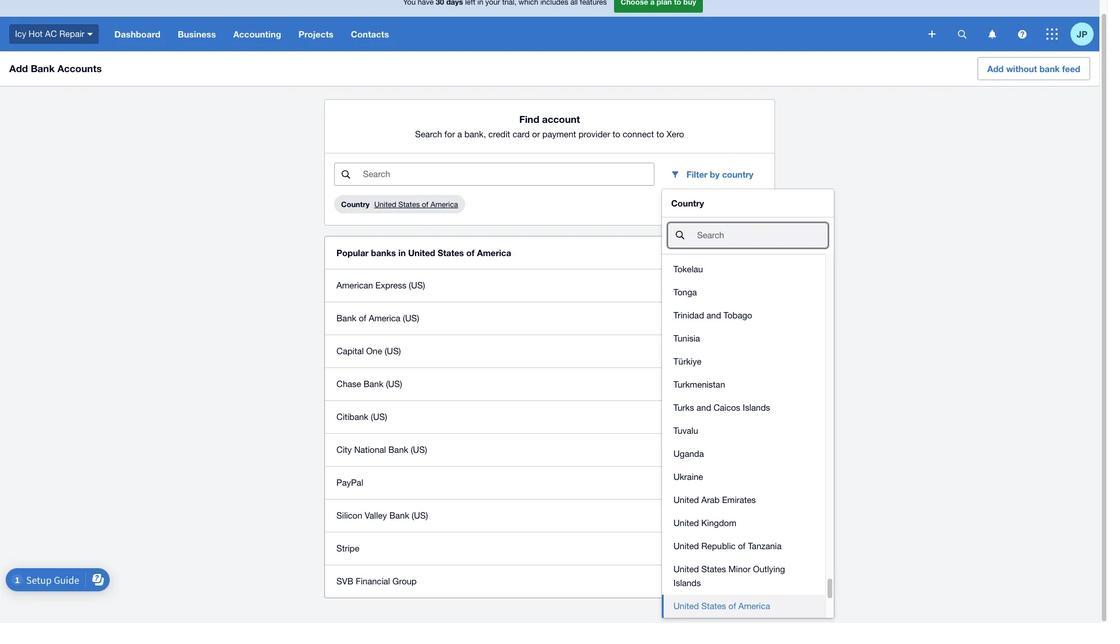 Task type: describe. For each thing, give the bounding box(es) containing it.
united for united republic of tanzania
[[674, 542, 699, 551]]

banner containing jp
[[0, 0, 1100, 51]]

business
[[178, 29, 216, 39]]

add for add bank accounts
[[9, 62, 28, 74]]

or
[[532, 129, 540, 139]]

türkiye button
[[662, 350, 826, 374]]

add without bank feed
[[988, 64, 1081, 74]]

svb financial group
[[337, 577, 417, 587]]

arab
[[702, 495, 720, 505]]

popular banks in united states of america
[[337, 248, 511, 258]]

tonga
[[674, 288, 697, 297]]

united inside country united states of america
[[374, 200, 397, 209]]

filter by country
[[687, 169, 754, 180]]

without
[[1007, 64, 1038, 74]]

(us) inside citibank (us) "link"
[[371, 412, 387, 422]]

icy hot ac repair button
[[0, 17, 106, 51]]

for
[[445, 129, 455, 139]]

united states of america
[[674, 602, 771, 611]]

bank,
[[465, 129, 486, 139]]

national
[[354, 445, 386, 455]]

bank inside "link"
[[390, 511, 409, 521]]

city national bank (us)
[[337, 445, 427, 455]]

navigation inside banner
[[106, 17, 921, 51]]

states inside country united states of america
[[399, 200, 420, 209]]

united for united states minor outlying islands
[[674, 565, 699, 575]]

connect
[[623, 129, 654, 139]]

united right in on the left top of page
[[408, 248, 435, 258]]

filter by country button
[[661, 163, 763, 186]]

silicon valley bank (us)
[[337, 511, 428, 521]]

projects button
[[290, 17, 342, 51]]

tokelau
[[674, 264, 703, 274]]

united for united states of america
[[674, 602, 699, 611]]

projects
[[299, 29, 334, 39]]

dashboard
[[114, 29, 161, 39]]

trinidad
[[674, 311, 704, 320]]

express
[[376, 281, 407, 290]]

states down united states minor outlying islands
[[702, 602, 726, 611]]

togo
[[674, 241, 693, 251]]

republic
[[702, 542, 736, 551]]

stripe
[[337, 544, 360, 554]]

of inside country united states of america
[[422, 200, 429, 209]]

united for united arab emirates
[[674, 495, 699, 505]]

tokelau button
[[662, 258, 826, 281]]

country
[[722, 169, 754, 180]]

(us) inside the chase bank (us) link
[[386, 379, 402, 389]]

minor
[[729, 565, 751, 575]]

account
[[542, 113, 580, 125]]

paypal link
[[325, 467, 775, 499]]

bank of america (us)
[[337, 314, 419, 323]]

america inside bank of america (us) "link"
[[369, 314, 401, 323]]

provider
[[579, 129, 611, 139]]

city
[[337, 445, 352, 455]]

silicon
[[337, 511, 362, 521]]

hot
[[29, 29, 43, 39]]

capital one (us) link
[[325, 335, 775, 368]]

silicon valley bank (us) link
[[325, 499, 775, 532]]

islands inside united states minor outlying islands
[[674, 579, 701, 588]]

jp button
[[1071, 17, 1100, 51]]

valley
[[365, 511, 387, 521]]

find
[[519, 113, 540, 125]]

card
[[513, 129, 530, 139]]

citibank (us)
[[337, 412, 387, 422]]

united kingdom button
[[662, 512, 826, 535]]

payment
[[543, 129, 576, 139]]

country for country united states of america
[[341, 200, 370, 209]]

bank right chase
[[364, 379, 384, 389]]

american express (us) link
[[325, 269, 775, 302]]

american express (us)
[[337, 281, 425, 290]]

capital one (us)
[[337, 346, 401, 356]]

united for united kingdom
[[674, 519, 699, 528]]

emirates
[[722, 495, 756, 505]]

filter
[[687, 169, 708, 180]]

(us) inside 'capital one (us)' link
[[385, 346, 401, 356]]

search
[[415, 129, 442, 139]]

of inside "link"
[[359, 314, 367, 323]]

turkmenistan button
[[662, 374, 826, 397]]

united republic of tanzania button
[[662, 535, 826, 558]]

united states minor outlying islands button
[[662, 558, 826, 595]]

accounting
[[233, 29, 281, 39]]

Search search field
[[696, 225, 827, 247]]

tobago
[[724, 311, 753, 320]]

and for turks
[[697, 403, 712, 413]]

country for country
[[672, 198, 704, 208]]

svb
[[337, 577, 354, 587]]

citibank
[[337, 412, 369, 422]]

outlying
[[753, 565, 785, 575]]

capital
[[337, 346, 364, 356]]

group
[[393, 577, 417, 587]]

islands inside turks and caicos islands button
[[743, 403, 771, 413]]

america inside united states of america button
[[739, 602, 771, 611]]



Task type: locate. For each thing, give the bounding box(es) containing it.
(us) inside silicon valley bank (us) "link"
[[412, 511, 428, 521]]

banks
[[371, 248, 396, 258]]

uganda button
[[662, 443, 826, 466]]

paypal
[[337, 478, 363, 488]]

(us) right express in the left of the page
[[409, 281, 425, 290]]

united kingdom
[[674, 519, 737, 528]]

svb financial group link
[[325, 565, 775, 598]]

and right turks on the bottom of page
[[697, 403, 712, 413]]

(us) right citibank
[[371, 412, 387, 422]]

of inside button
[[729, 602, 736, 611]]

Search field
[[362, 163, 654, 185]]

stripe link
[[325, 532, 775, 565]]

accounting button
[[225, 17, 290, 51]]

navigation
[[106, 17, 921, 51]]

chase bank (us) link
[[325, 368, 775, 401]]

united down united republic of tanzania
[[674, 565, 699, 575]]

islands
[[743, 403, 771, 413], [674, 579, 701, 588]]

ac
[[45, 29, 57, 39]]

bank down icy hot ac repair
[[31, 62, 55, 74]]

svg image inside the icy hot ac repair popup button
[[87, 33, 93, 36]]

united left kingdom
[[674, 519, 699, 528]]

bank
[[1040, 64, 1060, 74]]

ukraine
[[674, 472, 703, 482]]

chase
[[337, 379, 361, 389]]

trinidad and tobago button
[[662, 304, 826, 327]]

tunisia button
[[662, 327, 826, 350]]

trinidad and tobago
[[674, 311, 753, 320]]

chase bank (us)
[[337, 379, 402, 389]]

of inside button
[[738, 542, 746, 551]]

0 horizontal spatial add
[[9, 62, 28, 74]]

credit
[[489, 129, 510, 139]]

contacts
[[351, 29, 389, 39]]

city national bank (us) link
[[325, 434, 775, 467]]

financial
[[356, 577, 390, 587]]

islands up united states of america
[[674, 579, 701, 588]]

1 vertical spatial islands
[[674, 579, 701, 588]]

turks and caicos islands
[[674, 403, 771, 413]]

tunisia
[[674, 334, 700, 344]]

add
[[9, 62, 28, 74], [988, 64, 1004, 74]]

states inside united states minor outlying islands
[[702, 565, 726, 575]]

add left without at top
[[988, 64, 1004, 74]]

united down united kingdom
[[674, 542, 699, 551]]

accounts
[[57, 62, 102, 74]]

1 vertical spatial and
[[697, 403, 712, 413]]

add inside "button"
[[988, 64, 1004, 74]]

to left xero
[[657, 129, 664, 139]]

(us) inside american express (us) link
[[409, 281, 425, 290]]

united down united states minor outlying islands
[[674, 602, 699, 611]]

citibank (us) link
[[325, 401, 775, 434]]

united
[[374, 200, 397, 209], [408, 248, 435, 258], [674, 495, 699, 505], [674, 519, 699, 528], [674, 542, 699, 551], [674, 565, 699, 575], [674, 602, 699, 611]]

to
[[613, 129, 621, 139], [657, 129, 664, 139]]

0 horizontal spatial to
[[613, 129, 621, 139]]

0 vertical spatial islands
[[743, 403, 771, 413]]

0 vertical spatial and
[[707, 311, 721, 320]]

banner
[[0, 0, 1100, 51]]

add bank accounts
[[9, 62, 102, 74]]

country inside group
[[672, 198, 704, 208]]

popular
[[337, 248, 369, 258]]

caicos
[[714, 403, 741, 413]]

country down the filter
[[672, 198, 704, 208]]

tanzania
[[748, 542, 782, 551]]

feed
[[1063, 64, 1081, 74]]

to left 'connect'
[[613, 129, 621, 139]]

and for trinidad
[[707, 311, 721, 320]]

xero
[[667, 129, 684, 139]]

togo button
[[662, 235, 826, 258]]

1 horizontal spatial add
[[988, 64, 1004, 74]]

contacts button
[[342, 17, 398, 51]]

svg image
[[1047, 28, 1058, 40], [958, 30, 967, 38], [989, 30, 996, 38], [1018, 30, 1027, 38], [929, 31, 936, 38], [87, 33, 93, 36]]

a
[[458, 129, 462, 139]]

2 to from the left
[[657, 129, 664, 139]]

dashboard link
[[106, 17, 169, 51]]

states right in on the left top of page
[[438, 248, 464, 258]]

united inside "button"
[[674, 519, 699, 528]]

(us) inside bank of america (us) "link"
[[403, 314, 419, 323]]

kingdom
[[702, 519, 737, 528]]

(us) down capital one (us)
[[386, 379, 402, 389]]

united states of america button
[[662, 595, 826, 618]]

bank right national at left bottom
[[389, 445, 409, 455]]

add down 'icy' on the top of page
[[9, 62, 28, 74]]

and left tobago
[[707, 311, 721, 320]]

business button
[[169, 17, 225, 51]]

tonga button
[[662, 281, 826, 304]]

america
[[431, 200, 458, 209], [477, 248, 511, 258], [369, 314, 401, 323], [739, 602, 771, 611]]

add without bank feed button
[[978, 57, 1091, 80]]

by
[[710, 169, 720, 180]]

ukraine button
[[662, 466, 826, 489]]

icy hot ac repair
[[15, 29, 84, 39]]

uganda
[[674, 449, 704, 459]]

turks
[[674, 403, 695, 413]]

islands down turkmenistan button
[[743, 403, 771, 413]]

(us) right one
[[385, 346, 401, 356]]

bank right valley
[[390, 511, 409, 521]]

tuvalu
[[674, 426, 699, 436]]

bank of america (us) link
[[325, 302, 775, 335]]

states
[[399, 200, 420, 209], [438, 248, 464, 258], [702, 565, 726, 575], [702, 602, 726, 611]]

1 horizontal spatial to
[[657, 129, 664, 139]]

country up popular
[[341, 200, 370, 209]]

united arab emirates button
[[662, 489, 826, 512]]

bank
[[31, 62, 55, 74], [337, 314, 357, 323], [364, 379, 384, 389], [389, 445, 409, 455], [390, 511, 409, 521]]

jp
[[1077, 29, 1088, 39]]

states up in on the left top of page
[[399, 200, 420, 209]]

united arab emirates
[[674, 495, 756, 505]]

united down ukraine
[[674, 495, 699, 505]]

states down republic
[[702, 565, 726, 575]]

in
[[399, 248, 406, 258]]

1 to from the left
[[613, 129, 621, 139]]

united states minor outlying islands
[[674, 565, 785, 588]]

country
[[672, 198, 704, 208], [341, 200, 370, 209]]

0 horizontal spatial country
[[341, 200, 370, 209]]

america inside country united states of america
[[431, 200, 458, 209]]

bank inside "link"
[[337, 314, 357, 323]]

united inside united states minor outlying islands
[[674, 565, 699, 575]]

united up banks
[[374, 200, 397, 209]]

(us) inside "city national bank (us)" link
[[411, 445, 427, 455]]

navigation containing dashboard
[[106, 17, 921, 51]]

0 horizontal spatial islands
[[674, 579, 701, 588]]

(us) down express in the left of the page
[[403, 314, 419, 323]]

(us) right valley
[[412, 511, 428, 521]]

add for add without bank feed
[[988, 64, 1004, 74]]

bank up capital
[[337, 314, 357, 323]]

(us) right national at left bottom
[[411, 445, 427, 455]]

1 horizontal spatial country
[[672, 198, 704, 208]]

united republic of tanzania
[[674, 542, 782, 551]]

country group
[[662, 189, 834, 618]]

1 horizontal spatial islands
[[743, 403, 771, 413]]



Task type: vqa. For each thing, say whether or not it's contained in the screenshot.
'following'
no



